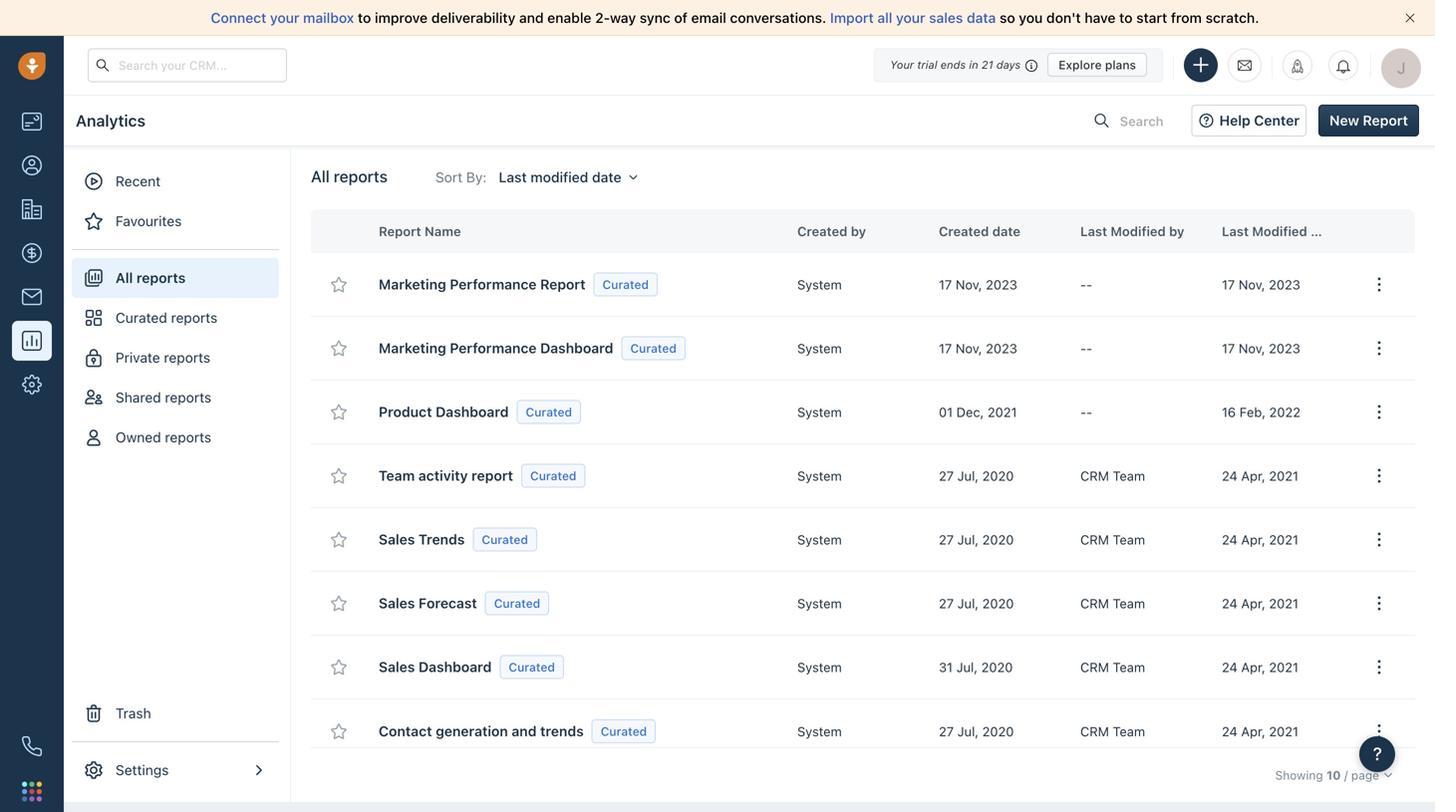 Task type: describe. For each thing, give the bounding box(es) containing it.
send email image
[[1238, 57, 1252, 74]]

way
[[610, 9, 636, 26]]

start
[[1137, 9, 1168, 26]]

from
[[1171, 9, 1202, 26]]

explore plans
[[1059, 58, 1137, 72]]

1 to from the left
[[358, 9, 371, 26]]

phone image
[[22, 737, 42, 757]]

conversations.
[[730, 9, 827, 26]]

connect your mailbox to improve deliverability and enable 2-way sync of email conversations. import all your sales data so you don't have to start from scratch.
[[211, 9, 1260, 26]]

deliverability
[[431, 9, 516, 26]]

ends
[[941, 58, 966, 71]]

close image
[[1406, 13, 1416, 23]]

in
[[969, 58, 979, 71]]

import
[[830, 9, 874, 26]]

scratch.
[[1206, 9, 1260, 26]]

of
[[674, 9, 688, 26]]

2 to from the left
[[1120, 9, 1133, 26]]

what's new image
[[1291, 59, 1305, 73]]

your trial ends in 21 days
[[891, 58, 1021, 71]]

1 your from the left
[[270, 9, 300, 26]]

explore
[[1059, 58, 1102, 72]]

days
[[997, 58, 1021, 71]]

21
[[982, 58, 994, 71]]

Search your CRM... text field
[[88, 48, 287, 82]]

you
[[1019, 9, 1043, 26]]



Task type: locate. For each thing, give the bounding box(es) containing it.
0 horizontal spatial to
[[358, 9, 371, 26]]

so
[[1000, 9, 1016, 26]]

0 horizontal spatial your
[[270, 9, 300, 26]]

your
[[891, 58, 915, 71]]

2 your from the left
[[896, 9, 926, 26]]

connect
[[211, 9, 267, 26]]

don't
[[1047, 9, 1081, 26]]

sales
[[929, 9, 964, 26]]

email
[[692, 9, 727, 26]]

improve
[[375, 9, 428, 26]]

and
[[519, 9, 544, 26]]

import all your sales data link
[[830, 9, 1000, 26]]

to
[[358, 9, 371, 26], [1120, 9, 1133, 26]]

1 horizontal spatial your
[[896, 9, 926, 26]]

your left mailbox
[[270, 9, 300, 26]]

mailbox
[[303, 9, 354, 26]]

plans
[[1106, 58, 1137, 72]]

explore plans link
[[1048, 53, 1148, 77]]

trial
[[918, 58, 938, 71]]

data
[[967, 9, 996, 26]]

your
[[270, 9, 300, 26], [896, 9, 926, 26]]

sync
[[640, 9, 671, 26]]

enable
[[548, 9, 592, 26]]

phone element
[[12, 727, 52, 767]]

to left start
[[1120, 9, 1133, 26]]

2-
[[595, 9, 610, 26]]

freshworks switcher image
[[22, 782, 42, 802]]

your right all
[[896, 9, 926, 26]]

have
[[1085, 9, 1116, 26]]

all
[[878, 9, 893, 26]]

1 horizontal spatial to
[[1120, 9, 1133, 26]]

to right mailbox
[[358, 9, 371, 26]]

connect your mailbox link
[[211, 9, 358, 26]]



Task type: vqa. For each thing, say whether or not it's contained in the screenshot.
stage at the left top of page
no



